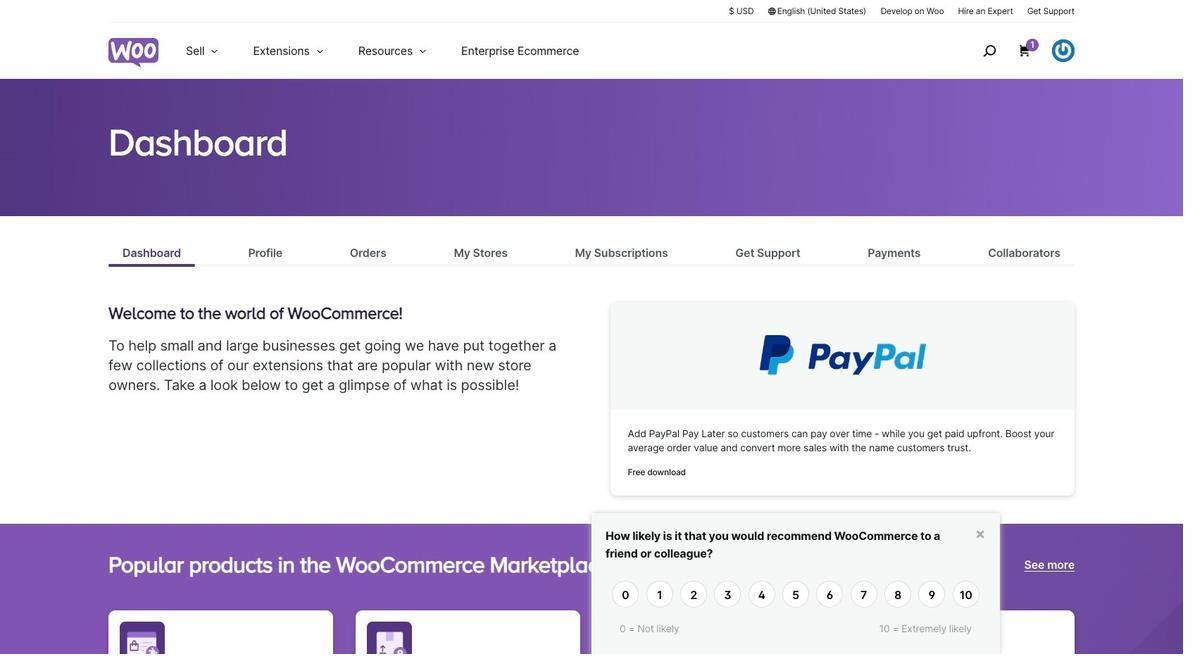 Task type: describe. For each thing, give the bounding box(es) containing it.
search image
[[979, 39, 1001, 62]]

open account menu image
[[1053, 39, 1075, 62]]



Task type: vqa. For each thing, say whether or not it's contained in the screenshot.
woo and canal help merchants access unlimited third-party product sales image
no



Task type: locate. For each thing, give the bounding box(es) containing it.
service navigation menu element
[[953, 28, 1075, 74]]



